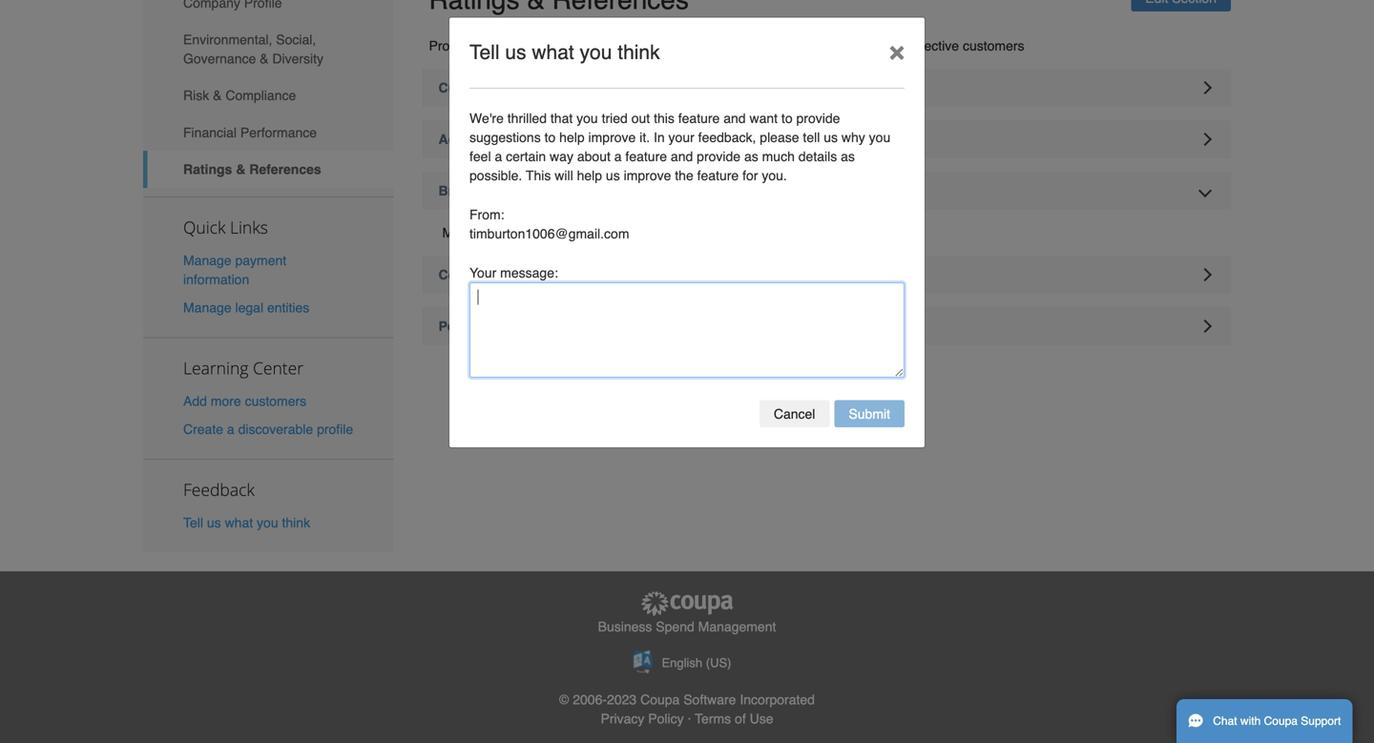 Task type: locate. For each thing, give the bounding box(es) containing it.
as down why
[[841, 149, 855, 164]]

1 vertical spatial of
[[735, 712, 746, 727]]

create
[[183, 422, 223, 437]]

and up the
[[671, 149, 693, 164]]

1 horizontal spatial customers
[[963, 38, 1024, 54]]

help down that
[[559, 130, 585, 145]]

coupa up policy
[[640, 692, 680, 708]]

to up please
[[781, 111, 793, 126]]

what
[[532, 41, 574, 64], [225, 515, 253, 530]]

0 vertical spatial tell
[[469, 41, 500, 64]]

us right provide
[[505, 41, 526, 64]]

of left use
[[735, 712, 746, 727]]

1 horizontal spatial to
[[781, 111, 793, 126]]

0 vertical spatial tell us what you think
[[469, 41, 660, 64]]

what inside × dialog
[[532, 41, 574, 64]]

tell
[[803, 130, 820, 145]]

feature
[[678, 111, 720, 126], [625, 149, 667, 164], [697, 168, 739, 183]]

3 heading from the top
[[422, 256, 1231, 294]]

you down create a discoverable profile
[[257, 515, 278, 530]]

1 horizontal spatial coupa
[[1264, 715, 1298, 728]]

1 vertical spatial coupa
[[1264, 715, 1298, 728]]

a right feel at the left top of the page
[[495, 149, 502, 164]]

profile
[[317, 422, 353, 437]]

Your message: text field
[[469, 282, 905, 378]]

learning center
[[183, 357, 303, 379]]

customers right prospective
[[963, 38, 1024, 54]]

as
[[744, 149, 758, 164], [841, 149, 855, 164]]

us down feedback
[[207, 515, 221, 530]]

risk & compliance
[[183, 88, 296, 103]]

tell up we're
[[469, 41, 500, 64]]

1 vertical spatial provide
[[697, 149, 741, 164]]

provide up tell
[[796, 111, 840, 126]]

details
[[798, 149, 837, 164]]

1 vertical spatial and
[[724, 111, 746, 126]]

add
[[183, 394, 207, 409]]

0 horizontal spatial a
[[227, 422, 234, 437]]

0 horizontal spatial and
[[671, 149, 693, 164]]

2 horizontal spatial and
[[788, 38, 811, 54]]

manage up information
[[183, 253, 231, 268]]

us down about
[[606, 168, 620, 183]]

highlights
[[478, 38, 534, 54]]

feature up feedback,
[[678, 111, 720, 126]]

1 horizontal spatial with
[[1240, 715, 1261, 728]]

coupa left support
[[1264, 715, 1298, 728]]

tell down feedback
[[183, 515, 203, 530]]

2 as from the left
[[841, 149, 855, 164]]

spend
[[656, 619, 694, 635]]

1 horizontal spatial &
[[236, 162, 246, 177]]

1 vertical spatial with
[[1240, 715, 1261, 728]]

tried
[[602, 111, 628, 126]]

improve down tried
[[588, 130, 636, 145]]

what down feedback
[[225, 515, 253, 530]]

1 manage from the top
[[183, 253, 231, 268]]

0 vertical spatial your
[[553, 38, 579, 54]]

center
[[253, 357, 303, 379]]

heading
[[422, 69, 1231, 107], [422, 120, 1231, 158], [422, 256, 1231, 294], [422, 307, 1231, 346]]

& left diversity
[[260, 51, 269, 66]]

you.
[[762, 168, 787, 183]]

0 vertical spatial manage
[[183, 253, 231, 268]]

0 horizontal spatial your
[[553, 38, 579, 54]]

& for references
[[236, 162, 246, 177]]

1 horizontal spatial and
[[724, 111, 746, 126]]

this
[[654, 111, 675, 126]]

your inside "we're thrilled that you tried out this feature and want to provide suggestions to help improve it. in your feedback, please tell us why you feel a certain way about a feature and provide as much details as possible. this will help us improve the feature for you."
[[668, 130, 694, 145]]

compliance
[[226, 88, 296, 103]]

2 vertical spatial feature
[[697, 168, 739, 183]]

ratings & references
[[183, 162, 321, 177]]

you right why
[[869, 130, 891, 145]]

create a discoverable profile
[[183, 422, 353, 437]]

1 vertical spatial think
[[282, 515, 310, 530]]

what left awards,
[[532, 41, 574, 64]]

from:
[[469, 207, 504, 222]]

why
[[842, 130, 865, 145]]

provide
[[429, 38, 474, 54]]

1 vertical spatial to
[[544, 130, 556, 145]]

1 vertical spatial tell us what you think
[[183, 515, 310, 530]]

0 vertical spatial with
[[863, 38, 887, 54]]

1 vertical spatial customers
[[245, 394, 306, 409]]

help down about
[[577, 168, 602, 183]]

and up feedback,
[[724, 111, 746, 126]]

your left awards,
[[553, 38, 579, 54]]

& right the risk
[[213, 88, 222, 103]]

business spend management
[[598, 619, 776, 635]]

tell us what you think
[[469, 41, 660, 64], [183, 515, 310, 530]]

0 horizontal spatial to
[[544, 130, 556, 145]]

0 horizontal spatial what
[[225, 515, 253, 530]]

legal
[[235, 300, 263, 315]]

0 horizontal spatial &
[[213, 88, 222, 103]]

to up way
[[544, 130, 556, 145]]

0 vertical spatial &
[[260, 51, 269, 66]]

improve left the
[[624, 168, 671, 183]]

manage payment information
[[183, 253, 286, 287]]

blank
[[481, 225, 514, 241]]

of right highlights
[[538, 38, 549, 54]]

& inside risk & compliance link
[[213, 88, 222, 103]]

and right peers,
[[788, 38, 811, 54]]

management
[[698, 619, 776, 635]]

1 horizontal spatial tell
[[469, 41, 500, 64]]

1 horizontal spatial a
[[495, 149, 502, 164]]

with
[[863, 38, 887, 54], [1240, 715, 1261, 728]]

2 heading from the top
[[422, 120, 1231, 158]]

out
[[631, 111, 650, 126]]

feature down the it.
[[625, 149, 667, 164]]

financial
[[183, 125, 237, 140]]

1 horizontal spatial as
[[841, 149, 855, 164]]

current
[[633, 38, 675, 54]]

0 vertical spatial think
[[618, 41, 660, 64]]

1 as from the left
[[744, 149, 758, 164]]

2 horizontal spatial &
[[260, 51, 269, 66]]

×
[[889, 36, 905, 66]]

improve
[[588, 130, 636, 145], [624, 168, 671, 183]]

& inside the environmental, social, governance & diversity
[[260, 51, 269, 66]]

awards,
[[583, 38, 629, 54]]

1 vertical spatial what
[[225, 515, 253, 530]]

discoverable
[[238, 422, 313, 437]]

0 horizontal spatial coupa
[[640, 692, 680, 708]]

& inside ratings & references link
[[236, 162, 246, 177]]

0 horizontal spatial tell us what you think
[[183, 515, 310, 530]]

will
[[555, 168, 573, 183]]

1 horizontal spatial your
[[668, 130, 694, 145]]

manage down information
[[183, 300, 231, 315]]

1 vertical spatial tell
[[183, 515, 203, 530]]

us
[[505, 41, 526, 64], [824, 130, 838, 145], [606, 168, 620, 183], [207, 515, 221, 530]]

payment
[[235, 253, 286, 268]]

a
[[495, 149, 502, 164], [614, 149, 622, 164], [227, 422, 234, 437]]

2 manage from the top
[[183, 300, 231, 315]]

cancel
[[774, 406, 815, 422]]

1 horizontal spatial tell us what you think
[[469, 41, 660, 64]]

tell us what you think up that
[[469, 41, 660, 64]]

learning
[[183, 357, 248, 379]]

brands
[[438, 183, 484, 199]]

references
[[249, 162, 321, 177]]

1 horizontal spatial what
[[532, 41, 574, 64]]

1 vertical spatial your
[[668, 130, 694, 145]]

in
[[654, 130, 665, 145]]

0 horizontal spatial think
[[282, 515, 310, 530]]

2 vertical spatial &
[[236, 162, 246, 177]]

incorporated
[[740, 692, 815, 708]]

from: timburton1006@gmail.com
[[469, 207, 629, 241]]

chat
[[1213, 715, 1237, 728]]

as up for
[[744, 149, 758, 164]]

1 horizontal spatial think
[[618, 41, 660, 64]]

& right ratings
[[236, 162, 246, 177]]

coupa
[[640, 692, 680, 708], [1264, 715, 1298, 728]]

2023
[[607, 692, 637, 708]]

manage inside manage payment information
[[183, 253, 231, 268]]

0 horizontal spatial customers
[[245, 394, 306, 409]]

0 vertical spatial what
[[532, 41, 574, 64]]

a right about
[[614, 149, 622, 164]]

with right chat
[[1240, 715, 1261, 728]]

your right in
[[668, 130, 694, 145]]

customers up discoverable
[[245, 394, 306, 409]]

0 horizontal spatial tell
[[183, 515, 203, 530]]

0 horizontal spatial provide
[[697, 149, 741, 164]]

tell us what you think down feedback
[[183, 515, 310, 530]]

ratings
[[183, 162, 232, 177]]

feedback
[[183, 478, 255, 501]]

0 horizontal spatial as
[[744, 149, 758, 164]]

think inside button
[[282, 515, 310, 530]]

of
[[538, 38, 549, 54], [735, 712, 746, 727]]

0 horizontal spatial of
[[538, 38, 549, 54]]

feature left for
[[697, 168, 739, 183]]

1 horizontal spatial of
[[735, 712, 746, 727]]

this
[[526, 168, 551, 183]]

with left ×
[[863, 38, 887, 54]]

you
[[580, 41, 612, 64], [576, 111, 598, 126], [869, 130, 891, 145], [257, 515, 278, 530]]

terms of use link
[[695, 712, 773, 727]]

risk
[[183, 88, 209, 103]]

× dialog
[[448, 17, 926, 449]]

to
[[781, 111, 793, 126], [544, 130, 556, 145]]

1 vertical spatial &
[[213, 88, 222, 103]]

1 vertical spatial manage
[[183, 300, 231, 315]]

0 vertical spatial and
[[788, 38, 811, 54]]

1 heading from the top
[[422, 69, 1231, 107]]

possible.
[[469, 168, 522, 183]]

1 horizontal spatial provide
[[796, 111, 840, 126]]

and for peers,
[[788, 38, 811, 54]]

provide down feedback,
[[697, 149, 741, 164]]

a right create at the bottom of page
[[227, 422, 234, 437]]



Task type: describe. For each thing, give the bounding box(es) containing it.
0 vertical spatial provide
[[796, 111, 840, 126]]

reviews
[[814, 38, 860, 54]]

entities
[[267, 300, 309, 315]]

governance
[[183, 51, 256, 66]]

environmental,
[[183, 32, 272, 47]]

macy,
[[442, 225, 477, 241]]

social,
[[276, 32, 316, 47]]

certain
[[506, 149, 546, 164]]

you inside button
[[257, 515, 278, 530]]

prospective
[[891, 38, 959, 54]]

information
[[183, 272, 249, 287]]

manage for manage legal entities
[[183, 300, 231, 315]]

customers,
[[678, 38, 744, 54]]

feedback,
[[698, 130, 756, 145]]

you left current
[[580, 41, 612, 64]]

you right that
[[576, 111, 598, 126]]

× button
[[869, 18, 925, 84]]

risk & compliance link
[[143, 77, 394, 114]]

2 horizontal spatial a
[[614, 149, 622, 164]]

and for feature
[[724, 111, 746, 126]]

your
[[469, 265, 496, 281]]

support
[[1301, 715, 1341, 728]]

©
[[559, 692, 569, 708]]

© 2006-2023 coupa software incorporated
[[559, 692, 815, 708]]

privacy policy
[[601, 712, 684, 727]]

coupa supplier portal image
[[639, 590, 735, 617]]

0 vertical spatial to
[[781, 111, 793, 126]]

manage payment information link
[[183, 253, 286, 287]]

about
[[577, 149, 611, 164]]

quick links
[[183, 216, 268, 239]]

timburton1006@gmail.com
[[469, 226, 629, 241]]

thrilled
[[507, 111, 547, 126]]

performance
[[240, 125, 317, 140]]

diversity
[[272, 51, 324, 66]]

what inside button
[[225, 515, 253, 530]]

add more customers link
[[183, 394, 306, 409]]

tell us what you think inside × dialog
[[469, 41, 660, 64]]

cancel button
[[759, 400, 830, 428]]

use
[[750, 712, 773, 727]]

chat with coupa support
[[1213, 715, 1341, 728]]

policy
[[648, 712, 684, 727]]

think inside × dialog
[[618, 41, 660, 64]]

links
[[230, 216, 268, 239]]

feel
[[469, 149, 491, 164]]

submit
[[849, 406, 890, 422]]

english
[[662, 656, 702, 670]]

that
[[550, 111, 573, 126]]

for
[[742, 168, 758, 183]]

want
[[750, 111, 778, 126]]

us inside button
[[207, 515, 221, 530]]

tell us what you think button
[[183, 513, 310, 532]]

brands heading
[[422, 172, 1231, 210]]

0 vertical spatial help
[[559, 130, 585, 145]]

0 vertical spatial of
[[538, 38, 549, 54]]

0 vertical spatial customers
[[963, 38, 1024, 54]]

(us)
[[706, 656, 731, 670]]

2006-
[[573, 692, 607, 708]]

4 heading from the top
[[422, 307, 1231, 346]]

it.
[[640, 130, 650, 145]]

0 vertical spatial improve
[[588, 130, 636, 145]]

suggestions
[[469, 130, 541, 145]]

terms
[[695, 712, 731, 727]]

we're
[[469, 111, 504, 126]]

ratings & references link
[[143, 151, 394, 188]]

environmental, social, governance & diversity link
[[143, 21, 394, 77]]

1 vertical spatial improve
[[624, 168, 671, 183]]

2 vertical spatial and
[[671, 149, 693, 164]]

submit button
[[834, 400, 905, 428]]

privacy
[[601, 712, 644, 727]]

privacy policy link
[[601, 712, 684, 727]]

financial performance link
[[143, 114, 394, 151]]

quick
[[183, 216, 226, 239]]

terms of use
[[695, 712, 773, 727]]

tell inside button
[[183, 515, 203, 530]]

1 vertical spatial feature
[[625, 149, 667, 164]]

your message:
[[469, 265, 558, 281]]

1 vertical spatial help
[[577, 168, 602, 183]]

provide highlights of your awards, current customers, peers, and reviews with prospective customers
[[429, 38, 1024, 54]]

0 horizontal spatial with
[[863, 38, 887, 54]]

we're thrilled that you tried out this feature and want to provide suggestions to help improve it. in your feedback, please tell us why you feel a certain way about a feature and provide as much details as possible. this will help us improve the feature for you.
[[469, 111, 891, 183]]

coupa inside button
[[1264, 715, 1298, 728]]

brands button
[[422, 172, 1231, 210]]

& for compliance
[[213, 88, 222, 103]]

please
[[760, 130, 799, 145]]

macy, blank
[[442, 225, 514, 241]]

software
[[683, 692, 736, 708]]

us right tell
[[824, 130, 838, 145]]

more
[[211, 394, 241, 409]]

financial performance
[[183, 125, 317, 140]]

way
[[550, 149, 573, 164]]

environmental, social, governance & diversity
[[183, 32, 324, 66]]

with inside chat with coupa support button
[[1240, 715, 1261, 728]]

the
[[675, 168, 693, 183]]

tell inside × dialog
[[469, 41, 500, 64]]

0 vertical spatial feature
[[678, 111, 720, 126]]

peers,
[[747, 38, 785, 54]]

add more customers
[[183, 394, 306, 409]]

manage legal entities
[[183, 300, 309, 315]]

0 vertical spatial coupa
[[640, 692, 680, 708]]

chat with coupa support button
[[1177, 699, 1352, 743]]

much
[[762, 149, 795, 164]]

manage for manage payment information
[[183, 253, 231, 268]]



Task type: vqa. For each thing, say whether or not it's contained in the screenshot.
bottom Tell
yes



